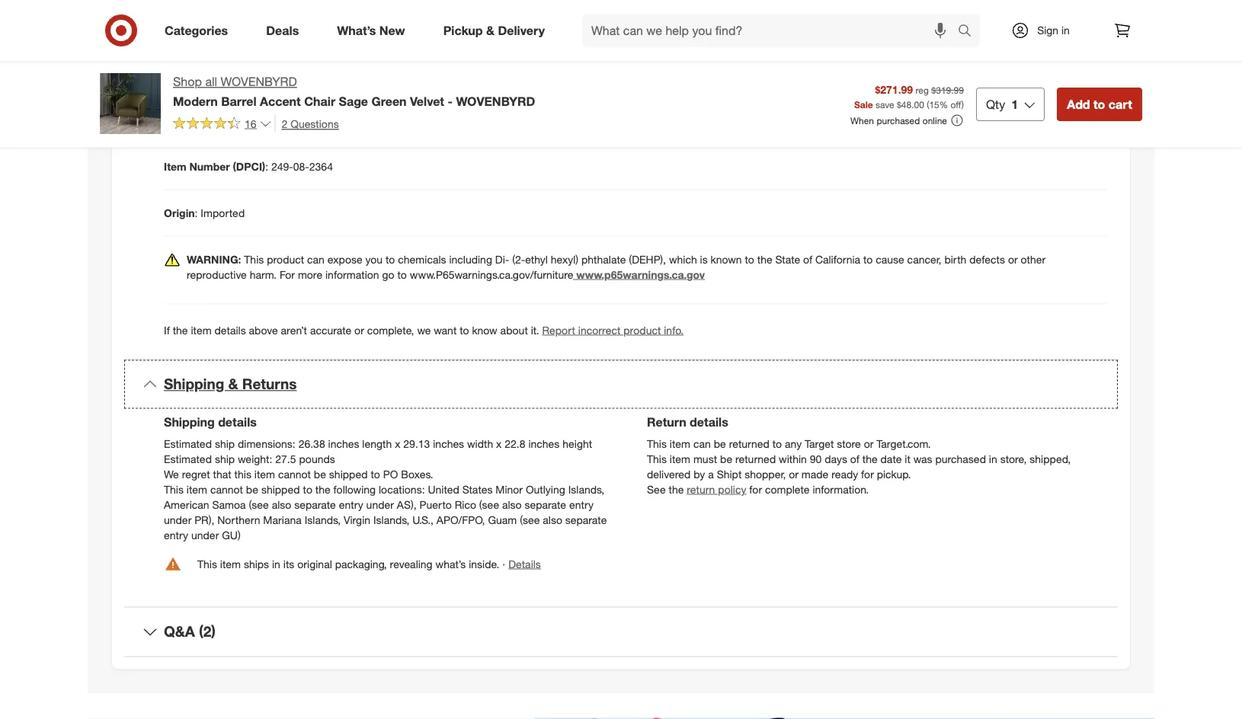 Task type: describe. For each thing, give the bounding box(es) containing it.
15
[[930, 99, 940, 110]]

including
[[449, 253, 493, 266]]

be inside 'shipping details estimated ship dimensions: 26.38 inches length x 29.13 inches width x 22.8 inches height estimated ship weight: 27.5 pounds we regret that this item cannot be shipped to po boxes.'
[[314, 468, 326, 481]]

22.8
[[505, 437, 526, 451]]

report incorrect product info. button
[[543, 323, 684, 338]]

search
[[952, 24, 988, 39]]

sage
[[339, 94, 368, 109]]

1 horizontal spatial for
[[750, 483, 763, 496]]

this down return
[[647, 437, 667, 451]]

0 vertical spatial returned
[[730, 437, 770, 451]]

revealing
[[390, 558, 433, 571]]

q&a
[[164, 623, 195, 641]]

2 horizontal spatial entry
[[570, 498, 594, 512]]

upc
[[164, 113, 187, 127]]

249-
[[271, 160, 293, 173]]

shipping details estimated ship dimensions: 26.38 inches length x 29.13 inches width x 22.8 inches height estimated ship weight: 27.5 pounds we regret that this item cannot be shipped to po boxes.
[[164, 415, 593, 481]]

www.p65warnings.ca.gov/furniture
[[410, 268, 574, 281]]

1 estimated from the top
[[164, 437, 212, 451]]

online
[[923, 115, 948, 126]]

to inside return details this item can be returned to any target store or target.com. this item must be returned within 90 days of the date it was purchased in store, shipped, delivered by a shipt shopper, or made ready for pickup. see the return policy for complete information.
[[773, 437, 782, 451]]

1 horizontal spatial wovenbyrd
[[456, 94, 536, 109]]

categories link
[[152, 14, 247, 47]]

we
[[417, 324, 431, 337]]

to right want
[[460, 324, 469, 337]]

of inside return details this item can be returned to any target store or target.com. this item must be returned within 90 days of the date it was purchased in store, shipped, delivered by a shipt shopper, or made ready for pickup. see the return policy for complete information.
[[851, 453, 860, 466]]

item down regret
[[187, 483, 207, 496]]

1 x from the left
[[395, 437, 401, 451]]

2 ship from the top
[[215, 453, 235, 466]]

q&a (2)
[[164, 623, 216, 641]]

can inside this product can expose you to chemicals including di- (2-ethyl hexyl) phthalate (dehp), which is known to the state of california to cause cancer, birth defects or other reproductive harm.  for more information go to www.p65warnings.ca.gov/furniture
[[307, 253, 325, 266]]

u.s.,
[[413, 514, 434, 527]]

questions
[[291, 117, 339, 130]]

-
[[448, 94, 453, 109]]

www.p65warnings.ca.gov
[[577, 268, 705, 281]]

what's
[[436, 558, 466, 571]]

return details this item can be returned to any target store or target.com. this item must be returned within 90 days of the date it was purchased in store, shipped, delivered by a shipt shopper, or made ready for pickup. see the return policy for complete information.
[[647, 415, 1072, 496]]

16
[[245, 117, 257, 130]]

delivery
[[498, 23, 545, 38]]

warranty:
[[164, 20, 213, 34]]

information.
[[813, 483, 869, 496]]

virgin
[[344, 514, 371, 527]]

1 vertical spatial under
[[164, 514, 192, 527]]

barrel
[[221, 94, 257, 109]]

we
[[164, 468, 179, 481]]

item left the prior
[[662, 20, 683, 34]]

to right known
[[745, 253, 755, 266]]

save
[[876, 99, 895, 110]]

modern
[[173, 94, 218, 109]]

1 horizontal spatial target
[[877, 20, 906, 34]]

1 horizontal spatial (see
[[480, 498, 500, 512]]

it
[[905, 453, 911, 466]]

reproductive
[[187, 268, 247, 281]]

cancer,
[[908, 253, 942, 266]]

original
[[298, 558, 332, 571]]

1 vertical spatial product
[[624, 324, 661, 337]]

or down within
[[789, 468, 799, 481]]

1 for warranty:
[[216, 20, 222, 34]]

item,
[[797, 20, 821, 34]]

product inside this product can expose you to chemicals including di- (2-ethyl hexyl) phthalate (dehp), which is known to the state of california to cause cancer, birth defects or other reproductive harm.  for more information go to www.p65warnings.ca.gov/furniture
[[267, 253, 304, 266]]

origin : imported
[[164, 206, 245, 220]]

regret
[[182, 468, 210, 481]]

return
[[647, 415, 687, 430]]

2 horizontal spatial islands,
[[569, 483, 605, 496]]

2 horizontal spatial for
[[862, 468, 874, 481]]

about
[[501, 324, 528, 337]]

of inside this product can expose you to chemicals including di- (2-ethyl hexyl) phthalate (dehp), which is known to the state of california to cause cancer, birth defects or other reproductive harm.  for more information go to www.p65warnings.ca.gov/furniture
[[804, 253, 813, 266]]

accent
[[260, 94, 301, 109]]

add to cart
[[1068, 97, 1133, 112]]

ships
[[244, 558, 269, 571]]

1 horizontal spatial islands,
[[374, 514, 410, 527]]

within
[[779, 453, 807, 466]]

expose
[[328, 253, 363, 266]]

add
[[1068, 97, 1091, 112]]

this inside 'shipping details estimated ship dimensions: 26.38 inches length x 29.13 inches width x 22.8 inches height estimated ship weight: 27.5 pounds we regret that this item cannot be shipped to po boxes.'
[[235, 468, 252, 481]]

outlying
[[526, 483, 566, 496]]

)
[[962, 99, 965, 110]]

or left supplier's
[[520, 20, 530, 34]]

see
[[647, 483, 666, 496]]

please
[[823, 20, 855, 34]]

sale
[[855, 99, 874, 110]]

harm.
[[250, 268, 277, 281]]

hexyl)
[[551, 253, 579, 266]]

green
[[372, 94, 407, 109]]

2364
[[309, 160, 333, 173]]

0 horizontal spatial in
[[272, 558, 281, 571]]

the left item,
[[779, 20, 794, 34]]

known
[[711, 253, 742, 266]]

origin
[[164, 206, 195, 220]]

to down "pounds" on the bottom left
[[303, 483, 313, 496]]

08-
[[293, 160, 309, 173]]

item up delivered
[[670, 453, 691, 466]]

29.13
[[404, 437, 430, 451]]

2 questions link
[[275, 115, 339, 132]]

what's new
[[337, 23, 405, 38]]

ethyl
[[526, 253, 548, 266]]

height
[[563, 437, 593, 451]]

cannot inside 'shipping details estimated ship dimensions: 26.38 inches length x 29.13 inches width x 22.8 inches height estimated ship weight: 27.5 pounds we regret that this item cannot be shipped to po boxes.'
[[278, 468, 311, 481]]

this for this item cannot be shipped to the following locations:
[[164, 483, 184, 496]]

0 horizontal spatial of
[[415, 20, 425, 34]]

more
[[298, 268, 323, 281]]

800-
[[1007, 20, 1029, 34]]

(2-
[[513, 253, 526, 266]]

days
[[825, 453, 848, 466]]

or right store
[[865, 437, 874, 451]]

2 horizontal spatial also
[[543, 514, 563, 527]]

be up must on the bottom right of the page
[[714, 437, 727, 451]]

2 vertical spatial under
[[191, 529, 219, 542]]

to right the prior
[[711, 20, 720, 34]]

if
[[164, 324, 170, 337]]

as),
[[397, 498, 417, 512]]

made
[[802, 468, 829, 481]]

the down delivered
[[669, 483, 684, 496]]

2 questions
[[282, 117, 339, 130]]

to up go
[[386, 253, 395, 266]]

or right accurate on the left top of page
[[355, 324, 364, 337]]

united states minor outlying islands, american samoa (see also separate entry under as), puerto rico (see also separate entry under pr), northern mariana islands, virgin islands, u.s., apo/fpo, guam (see also separate entry under gu)
[[164, 483, 607, 542]]

to inside button
[[1094, 97, 1106, 112]]

0 horizontal spatial entry
[[164, 529, 188, 542]]

for
[[280, 268, 295, 281]]

: left 249-
[[266, 160, 268, 173]]

if the item details above aren't accurate or complete, we want to know about it. report incorrect product info.
[[164, 324, 684, 337]]

shipping for shipping details estimated ship dimensions: 26.38 inches length x 29.13 inches width x 22.8 inches height estimated ship weight: 27.5 pounds we regret that this item cannot be shipped to po boxes.
[[164, 415, 215, 430]]

0 vertical spatial under
[[366, 498, 394, 512]]

dimensions:
[[238, 437, 296, 451]]

northern
[[218, 514, 260, 527]]

services
[[941, 20, 982, 34]]

other
[[1021, 253, 1046, 266]]

1 for qty
[[1012, 97, 1019, 112]]

its
[[284, 558, 295, 571]]

$
[[897, 99, 902, 110]]



Task type: locate. For each thing, give the bounding box(es) containing it.
1 vertical spatial a
[[709, 468, 714, 481]]

0 horizontal spatial islands,
[[305, 514, 341, 527]]

item
[[164, 160, 187, 173]]

can up must on the bottom right of the page
[[694, 437, 711, 451]]

1 shipping from the top
[[164, 376, 224, 393]]

x left 29.13
[[395, 437, 401, 451]]

1 horizontal spatial can
[[694, 437, 711, 451]]

: left all
[[189, 67, 192, 80]]

under
[[366, 498, 394, 512], [164, 514, 192, 527], [191, 529, 219, 542]]

this down pr),
[[198, 558, 217, 571]]

or inside this product can expose you to chemicals including di- (2-ethyl hexyl) phthalate (dehp), which is known to the state of california to cause cancer, birth defects or other reproductive harm.  for more information go to www.p65warnings.ca.gov/furniture
[[1009, 253, 1018, 266]]

1 horizontal spatial 1
[[1012, 97, 1019, 112]]

this for this product can expose you to chemicals including di- (2-ethyl hexyl) phthalate (dehp), which is known to the state of california to cause cancer, birth defects or other reproductive harm.  for more information go to www.p65warnings.ca.gov/furniture
[[244, 253, 264, 266]]

under down american
[[164, 514, 192, 527]]

birth
[[945, 253, 967, 266]]

item inside 'shipping details estimated ship dimensions: 26.38 inches length x 29.13 inches width x 22.8 inches height estimated ship weight: 27.5 pounds we regret that this item cannot be shipped to po boxes.'
[[255, 468, 275, 481]]

entry down 'height'
[[570, 498, 594, 512]]

What can we help you find? suggestions appear below search field
[[583, 14, 962, 47]]

a right by
[[709, 468, 714, 481]]

1 inches from the left
[[328, 437, 360, 451]]

1 vertical spatial 1
[[1012, 97, 1019, 112]]

the left date
[[863, 453, 878, 466]]

1 horizontal spatial x
[[497, 437, 502, 451]]

item down return
[[670, 437, 691, 451]]

& for shipping
[[228, 376, 238, 393]]

information
[[326, 268, 379, 281]]

2 vertical spatial in
[[272, 558, 281, 571]]

item down weight:
[[255, 468, 275, 481]]

0 horizontal spatial x
[[395, 437, 401, 451]]

also
[[272, 498, 292, 512], [503, 498, 522, 512], [543, 514, 563, 527]]

& left returns
[[228, 376, 238, 393]]

also up mariana
[[272, 498, 292, 512]]

to right go
[[398, 268, 407, 281]]

x left 22.8
[[497, 437, 502, 451]]

shipping & returns button
[[124, 360, 1119, 409]]

& inside dropdown button
[[228, 376, 238, 393]]

shipping up regret
[[164, 415, 215, 430]]

or left other
[[1009, 253, 1018, 266]]

1 horizontal spatial &
[[487, 23, 495, 38]]

0 horizontal spatial inches
[[328, 437, 360, 451]]

0 horizontal spatial this
[[235, 468, 252, 481]]

1 vertical spatial returned
[[736, 453, 776, 466]]

minor
[[496, 483, 523, 496]]

1 vertical spatial can
[[694, 437, 711, 451]]

(see down states
[[480, 498, 500, 512]]

returns
[[242, 376, 297, 393]]

entry down following
[[339, 498, 364, 512]]

be down "pounds" on the bottom left
[[314, 468, 326, 481]]

1 vertical spatial target
[[805, 437, 834, 451]]

: down modern
[[187, 113, 190, 127]]

inches up "pounds" on the bottom left
[[328, 437, 360, 451]]

0 horizontal spatial a
[[380, 20, 386, 34]]

1 vertical spatial wovenbyrd
[[456, 94, 536, 109]]

0 horizontal spatial shipped
[[261, 483, 300, 496]]

entry down american
[[164, 529, 188, 542]]

or
[[520, 20, 530, 34], [1009, 253, 1018, 266], [355, 324, 364, 337], [865, 437, 874, 451], [789, 468, 799, 481]]

apo/fpo,
[[437, 514, 485, 527]]

inches right 22.8
[[529, 437, 560, 451]]

tcin
[[164, 67, 189, 80]]

separate
[[295, 498, 336, 512], [525, 498, 567, 512], [566, 514, 607, 527]]

wovenbyrd
[[221, 74, 297, 89], [456, 94, 536, 109]]

& right pickup
[[487, 23, 495, 38]]

shipping inside 'shipping details estimated ship dimensions: 26.38 inches length x 29.13 inches width x 22.8 inches height estimated ship weight: 27.5 pounds we regret that this item cannot be shipped to po boxes.'
[[164, 415, 215, 430]]

under down locations:
[[366, 498, 394, 512]]

details inside return details this item can be returned to any target store or target.com. this item must be returned within 90 days of the date it was purchased in store, shipped, delivered by a shipt shopper, or made ready for pickup. see the return policy for complete information.
[[690, 415, 729, 430]]

0 horizontal spatial can
[[307, 253, 325, 266]]

for
[[626, 20, 639, 34], [862, 468, 874, 481], [750, 483, 763, 496]]

1 vertical spatial shipped
[[261, 483, 300, 496]]

that
[[213, 468, 232, 481]]

in right sign
[[1062, 24, 1071, 37]]

0 horizontal spatial purchased
[[877, 115, 921, 126]]

you
[[366, 253, 383, 266]]

for right warranty
[[626, 20, 639, 34]]

item right if
[[191, 324, 212, 337]]

for down shopper, at the right of the page
[[750, 483, 763, 496]]

1 horizontal spatial of
[[804, 253, 813, 266]]

: left 'imported'
[[195, 206, 198, 220]]

velvet
[[410, 94, 445, 109]]

1 horizontal spatial this
[[642, 20, 659, 34]]

2 horizontal spatial of
[[851, 453, 860, 466]]

0 vertical spatial in
[[1062, 24, 1071, 37]]

new
[[380, 23, 405, 38]]

1 horizontal spatial entry
[[339, 498, 364, 512]]

under down pr),
[[191, 529, 219, 542]]

a inside return details this item can be returned to any target store or target.com. this item must be returned within 90 days of the date it was purchased in store, shipped, delivered by a shipt shopper, or made ready for pickup. see the return policy for complete information.
[[709, 468, 714, 481]]

cannot up 'samoa'
[[210, 483, 243, 496]]

obtain
[[348, 20, 377, 34]]

purchased down $
[[877, 115, 921, 126]]

672975505653
[[193, 113, 264, 127]]

2 horizontal spatial inches
[[529, 437, 560, 451]]

product left info.
[[624, 324, 661, 337]]

: for imported
[[195, 206, 198, 220]]

(dehp),
[[629, 253, 666, 266]]

off
[[951, 99, 962, 110]]

0 vertical spatial shipping
[[164, 376, 224, 393]]

0 vertical spatial a
[[380, 20, 386, 34]]

it.
[[531, 324, 540, 337]]

united
[[428, 483, 460, 496]]

1 vertical spatial purchased
[[936, 453, 987, 466]]

the down "pounds" on the bottom left
[[316, 483, 331, 496]]

can inside return details this item can be returned to any target store or target.com. this item must be returned within 90 days of the date it was purchased in store, shipped, delivered by a shipt shopper, or made ready for pickup. see the return policy for complete information.
[[694, 437, 711, 451]]

0 horizontal spatial also
[[272, 498, 292, 512]]

details up 'dimensions:'
[[218, 415, 257, 430]]

target right call
[[877, 20, 906, 34]]

following
[[334, 483, 376, 496]]

product up for
[[267, 253, 304, 266]]

to inside 'shipping details estimated ship dimensions: 26.38 inches length x 29.13 inches width x 22.8 inches height estimated ship weight: 27.5 pounds we regret that this item cannot be shipped to po boxes.'
[[371, 468, 380, 481]]

shipped inside 'shipping details estimated ship dimensions: 26.38 inches length x 29.13 inches width x 22.8 inches height estimated ship weight: 27.5 pounds we regret that this item cannot be shipped to po boxes.'
[[329, 468, 368, 481]]

deals
[[266, 23, 299, 38]]

(dpci)
[[233, 160, 266, 173]]

be up shipt
[[721, 453, 733, 466]]

shipping inside shipping & returns dropdown button
[[164, 376, 224, 393]]

(2)
[[199, 623, 216, 641]]

www.p65warnings.ca.gov link
[[574, 268, 705, 281]]

of
[[415, 20, 425, 34], [804, 253, 813, 266], [851, 453, 860, 466]]

1 horizontal spatial purchased
[[936, 453, 987, 466]]

this left the prior
[[642, 20, 659, 34]]

0 vertical spatial cannot
[[278, 468, 311, 481]]

this down weight:
[[235, 468, 252, 481]]

: for 672975505653
[[187, 113, 190, 127]]

above
[[249, 324, 278, 337]]

(see right guam
[[520, 514, 540, 527]]

phthalate
[[582, 253, 626, 266]]

0 vertical spatial product
[[267, 253, 304, 266]]

0 horizontal spatial target
[[805, 437, 834, 451]]

details for return
[[690, 415, 729, 430]]

1 vertical spatial ship
[[215, 453, 235, 466]]

of right copy
[[415, 20, 425, 34]]

islands, right outlying
[[569, 483, 605, 496]]

shipped
[[329, 468, 368, 481], [261, 483, 300, 496]]

aren't
[[281, 324, 307, 337]]

item left ships
[[220, 558, 241, 571]]

1 horizontal spatial shipped
[[329, 468, 368, 481]]

1 vertical spatial cannot
[[210, 483, 243, 496]]

wovenbyrd right -
[[456, 94, 536, 109]]

islands, down as),
[[374, 514, 410, 527]]

details left above on the top left
[[215, 324, 246, 337]]

limited
[[248, 20, 284, 34]]

2 estimated from the top
[[164, 453, 212, 466]]

1 horizontal spatial inches
[[433, 437, 464, 451]]

shipping for shipping & returns
[[164, 376, 224, 393]]

sign
[[1038, 24, 1059, 37]]

0 vertical spatial this
[[642, 20, 659, 34]]

0 horizontal spatial product
[[267, 253, 304, 266]]

0 horizontal spatial for
[[626, 20, 639, 34]]

this down we
[[164, 483, 184, 496]]

1 right qty
[[1012, 97, 1019, 112]]

warranty
[[582, 20, 623, 34]]

shopper,
[[745, 468, 786, 481]]

must
[[694, 453, 718, 466]]

to left any on the bottom
[[773, 437, 782, 451]]

1 horizontal spatial product
[[624, 324, 661, 337]]

to right add in the right top of the page
[[1094, 97, 1106, 112]]

27.5
[[275, 453, 296, 466]]

target up 90
[[805, 437, 834, 451]]

sign in link
[[999, 14, 1094, 47]]

return policy link
[[687, 483, 747, 496]]

1 horizontal spatial in
[[990, 453, 998, 466]]

when purchased online
[[851, 115, 948, 126]]

returned
[[730, 437, 770, 451], [736, 453, 776, 466]]

the left state
[[758, 253, 773, 266]]

shipped up mariana
[[261, 483, 300, 496]]

of right state
[[804, 253, 813, 266]]

to left po
[[371, 468, 380, 481]]

store
[[837, 437, 862, 451]]

copy
[[389, 20, 412, 34]]

0 horizontal spatial wovenbyrd
[[221, 74, 297, 89]]

cannot
[[278, 468, 311, 481], [210, 483, 243, 496]]

q&a (2) button
[[124, 608, 1119, 657]]

the left pickup
[[428, 20, 443, 34]]

inches
[[328, 437, 360, 451], [433, 437, 464, 451], [529, 437, 560, 451]]

mariana
[[263, 514, 302, 527]]

1 vertical spatial shipping
[[164, 415, 215, 430]]

this up delivered
[[647, 453, 667, 466]]

2 shipping from the top
[[164, 415, 215, 430]]

2 horizontal spatial in
[[1062, 24, 1071, 37]]

2 vertical spatial for
[[750, 483, 763, 496]]

2 vertical spatial of
[[851, 453, 860, 466]]

all
[[205, 74, 217, 89]]

shipping
[[164, 376, 224, 393], [164, 415, 215, 430]]

warranty.
[[287, 20, 331, 34]]

by
[[694, 468, 706, 481]]

packaging,
[[335, 558, 387, 571]]

cannot up this item cannot be shipped to the following locations: at the left bottom
[[278, 468, 311, 481]]

$271.99
[[876, 83, 914, 96]]

can up more
[[307, 253, 325, 266]]

shipping down if
[[164, 376, 224, 393]]

shipped up following
[[329, 468, 368, 481]]

2 inches from the left
[[433, 437, 464, 451]]

1 vertical spatial for
[[862, 468, 874, 481]]

cart
[[1109, 97, 1133, 112]]

of down store
[[851, 453, 860, 466]]

this up harm.
[[244, 253, 264, 266]]

& for pickup
[[487, 23, 495, 38]]

0 vertical spatial &
[[487, 23, 495, 38]]

(see up northern
[[249, 498, 269, 512]]

california
[[816, 253, 861, 266]]

details up must on the bottom right of the page
[[690, 415, 729, 430]]

0 vertical spatial purchased
[[877, 115, 921, 126]]

target inside return details this item can be returned to any target store or target.com. this item must be returned within 90 days of the date it was purchased in store, shipped, delivered by a shipt shopper, or made ready for pickup. see the return policy for complete information.
[[805, 437, 834, 451]]

2 horizontal spatial (see
[[520, 514, 540, 527]]

3 inches from the left
[[529, 437, 560, 451]]

0 horizontal spatial (see
[[249, 498, 269, 512]]

0 vertical spatial ship
[[215, 437, 235, 451]]

date
[[881, 453, 902, 466]]

1 left year
[[216, 20, 222, 34]]

0 vertical spatial for
[[626, 20, 639, 34]]

this for this item ships in its original packaging, revealing what's inside. · details
[[198, 558, 217, 571]]

state
[[776, 253, 801, 266]]

shop all wovenbyrd modern barrel accent chair sage green velvet - wovenbyrd
[[173, 74, 536, 109]]

16 link
[[173, 115, 272, 134]]

0 horizontal spatial 1
[[216, 20, 222, 34]]

go
[[382, 268, 395, 281]]

for right 'ready'
[[862, 468, 874, 481]]

policy
[[719, 483, 747, 496]]

in left store,
[[990, 453, 998, 466]]

inches left width
[[433, 437, 464, 451]]

this inside this product can expose you to chemicals including di- (2-ethyl hexyl) phthalate (dehp), which is known to the state of california to cause cancer, birth defects or other reproductive harm.  for more information go to www.p65warnings.ca.gov/furniture
[[244, 253, 264, 266]]

details for shipping
[[218, 415, 257, 430]]

was
[[914, 453, 933, 466]]

be down weight:
[[246, 483, 259, 496]]

image of modern barrel accent chair sage green velvet - wovenbyrd image
[[100, 73, 161, 134]]

the right if
[[173, 324, 188, 337]]

1 vertical spatial estimated
[[164, 453, 212, 466]]

call
[[858, 20, 874, 34]]

details link
[[509, 558, 541, 571]]

1 horizontal spatial a
[[709, 468, 714, 481]]

1 horizontal spatial also
[[503, 498, 522, 512]]

the inside this product can expose you to chemicals including di- (2-ethyl hexyl) phthalate (dehp), which is known to the state of california to cause cancer, birth defects or other reproductive harm.  for more information go to www.p65warnings.ca.gov/furniture
[[758, 253, 773, 266]]

product
[[267, 253, 304, 266], [624, 324, 661, 337]]

1 vertical spatial in
[[990, 453, 998, 466]]

1 vertical spatial of
[[804, 253, 813, 266]]

pickup.
[[877, 468, 912, 481]]

this
[[244, 253, 264, 266], [647, 437, 667, 451], [647, 453, 667, 466], [164, 483, 184, 496], [198, 558, 217, 571]]

at
[[985, 20, 994, 34]]

width
[[467, 437, 494, 451]]

want
[[434, 324, 457, 337]]

this product can expose you to chemicals including di- (2-ethyl hexyl) phthalate (dehp), which is known to the state of california to cause cancer, birth defects or other reproductive harm.  for more information go to www.p65warnings.ca.gov/furniture
[[187, 253, 1046, 281]]

pounds
[[299, 453, 335, 466]]

0 vertical spatial wovenbyrd
[[221, 74, 297, 89]]

0 horizontal spatial &
[[228, 376, 238, 393]]

0 vertical spatial estimated
[[164, 437, 212, 451]]

3869
[[1051, 20, 1075, 34]]

item number (dpci) : 249-08-2364
[[164, 160, 333, 173]]

also down minor
[[503, 498, 522, 512]]

48.00
[[902, 99, 925, 110]]

1 vertical spatial &
[[228, 376, 238, 393]]

0 vertical spatial 1
[[216, 20, 222, 34]]

purchased inside return details this item can be returned to any target store or target.com. this item must be returned within 90 days of the date it was purchased in store, shipped, delivered by a shipt shopper, or made ready for pickup. see the return policy for complete information.
[[936, 453, 987, 466]]

purchasing
[[723, 20, 776, 34]]

length
[[362, 437, 392, 451]]

: for 86315102
[[189, 67, 192, 80]]

delivered
[[647, 468, 691, 481]]

details inside 'shipping details estimated ship dimensions: 26.38 inches length x 29.13 inches width x 22.8 inches height estimated ship weight: 27.5 pounds we regret that this item cannot be shipped to po boxes.'
[[218, 415, 257, 430]]

wovenbyrd up barrel on the left top
[[221, 74, 297, 89]]

ship
[[215, 437, 235, 451], [215, 453, 235, 466]]

1 vertical spatial this
[[235, 468, 252, 481]]

purchased right was
[[936, 453, 987, 466]]

(
[[927, 99, 930, 110]]

0 vertical spatial of
[[415, 20, 425, 34]]

0 vertical spatial target
[[877, 20, 906, 34]]

american
[[164, 498, 209, 512]]

0 vertical spatial shipped
[[329, 468, 368, 481]]

to left cause
[[864, 253, 873, 266]]

a left copy
[[380, 20, 386, 34]]

also down outlying
[[543, 514, 563, 527]]

boxes.
[[401, 468, 434, 481]]

islands, left virgin in the left bottom of the page
[[305, 514, 341, 527]]

what's new link
[[324, 14, 424, 47]]

0 vertical spatial can
[[307, 253, 325, 266]]

1 horizontal spatial cannot
[[278, 468, 311, 481]]

&
[[487, 23, 495, 38], [228, 376, 238, 393]]

in left its in the bottom of the page
[[272, 558, 281, 571]]

1 ship from the top
[[215, 437, 235, 451]]

2 x from the left
[[497, 437, 502, 451]]

in inside return details this item can be returned to any target store or target.com. this item must be returned within 90 days of the date it was purchased in store, shipped, delivered by a shipt shopper, or made ready for pickup. see the return policy for complete information.
[[990, 453, 998, 466]]

·
[[503, 558, 506, 571]]

upc : 672975505653
[[164, 113, 264, 127]]

0 horizontal spatial cannot
[[210, 483, 243, 496]]



Task type: vqa. For each thing, say whether or not it's contained in the screenshot.
the leftmost product
yes



